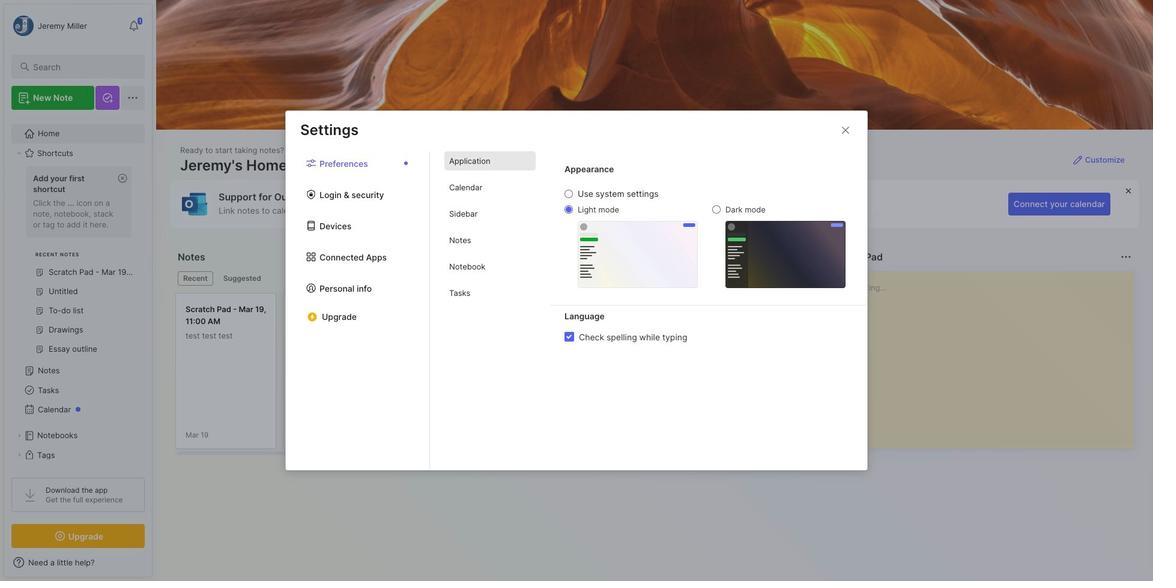 Task type: describe. For each thing, give the bounding box(es) containing it.
tree inside main 'element'
[[4, 117, 152, 511]]

group inside main 'element'
[[11, 163, 138, 366]]

Start writing… text field
[[835, 272, 1133, 439]]

expand tags image
[[16, 452, 23, 459]]

main element
[[0, 0, 156, 581]]



Task type: locate. For each thing, give the bounding box(es) containing it.
close image
[[838, 123, 853, 138]]

tab list
[[286, 152, 430, 470], [430, 152, 550, 470], [178, 271, 805, 286]]

None radio
[[712, 206, 721, 214]]

none search field inside main 'element'
[[33, 59, 134, 74]]

None radio
[[565, 190, 573, 198], [565, 206, 573, 214], [565, 190, 573, 198], [565, 206, 573, 214]]

None checkbox
[[565, 332, 574, 342]]

expand notebooks image
[[16, 432, 23, 440]]

option group
[[565, 189, 846, 288]]

row group
[[175, 293, 932, 456]]

tab
[[444, 152, 536, 171], [444, 178, 536, 197], [444, 205, 536, 224], [444, 231, 536, 250], [444, 257, 536, 277], [178, 271, 213, 286], [218, 271, 267, 286], [444, 284, 536, 303]]

tree
[[4, 117, 152, 511]]

None search field
[[33, 59, 134, 74]]

Search text field
[[33, 61, 134, 73]]

group
[[11, 163, 138, 366]]



Task type: vqa. For each thing, say whether or not it's contained in the screenshot.
the Name "text box"
no



